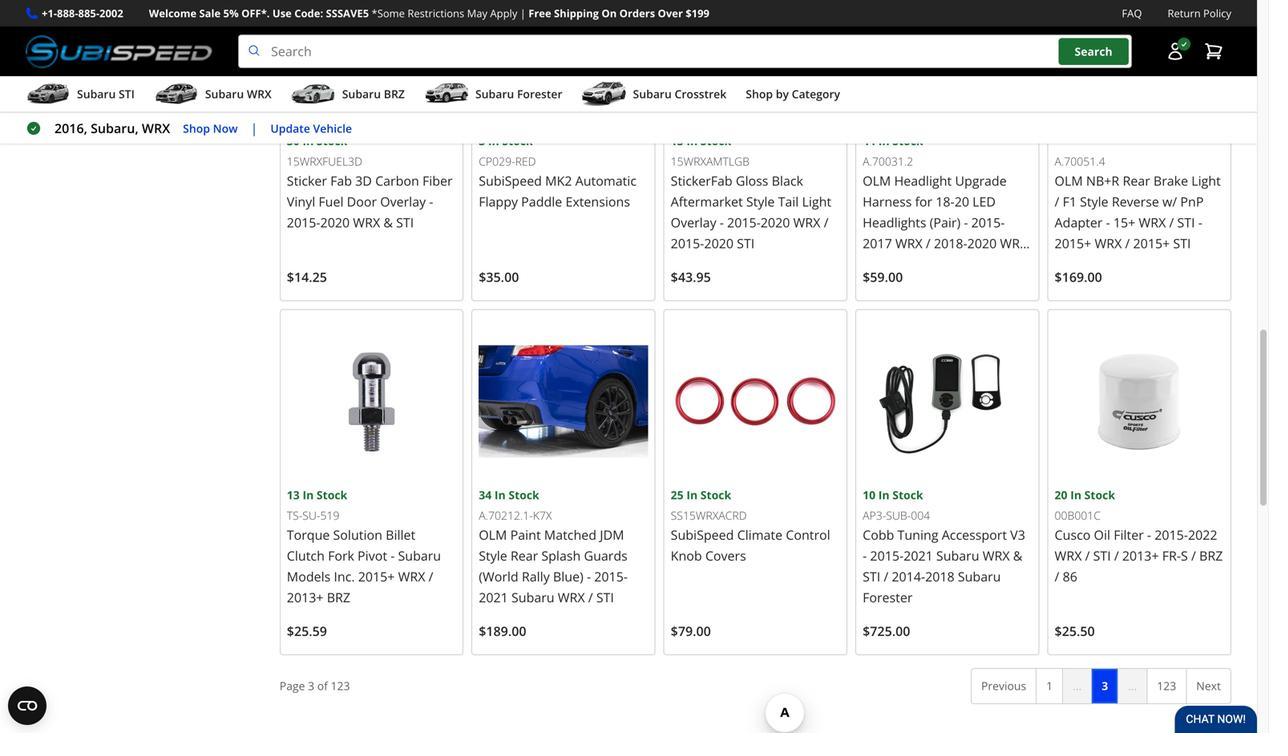 Task type: vqa. For each thing, say whether or not it's contained in the screenshot.


Task type: locate. For each thing, give the bounding box(es) containing it.
2017 down "base"
[[863, 277, 893, 294]]

(world
[[479, 568, 519, 585]]

2015- right premium
[[988, 256, 1021, 273]]

2 vertical spatial brz
[[327, 589, 351, 606]]

wrx up "and"
[[896, 235, 923, 252]]

shop
[[746, 86, 773, 102], [183, 121, 210, 136]]

0 horizontal spatial style
[[479, 547, 508, 564]]

subaru right a subaru crosstrek thumbnail image
[[633, 86, 672, 102]]

in inside 25 in stock ss15wrxacrd subispeed climate control knob covers
[[687, 487, 698, 503]]

a subaru crosstrek thumbnail image image
[[582, 82, 627, 106]]

stock inside 3 in stock cp029-red subispeed mk2 automatic flappy paddle extensions
[[502, 133, 533, 149]]

2 horizontal spatial olm
[[1055, 172, 1083, 189]]

0 vertical spatial &
[[384, 214, 393, 231]]

0 horizontal spatial subispeed
[[479, 172, 542, 189]]

123 right of
[[331, 678, 350, 694]]

2 ellipses image from the left
[[1118, 668, 1148, 704]]

13 up the ts-
[[287, 487, 300, 503]]

1 ellipses image from the left
[[1063, 668, 1093, 704]]

subaru up 2016, subaru, wrx
[[77, 86, 116, 102]]

1 horizontal spatial olm
[[863, 172, 891, 189]]

2020 up premium
[[968, 235, 997, 252]]

|
[[520, 6, 526, 20], [251, 120, 258, 137]]

10 in stock ap3-sub-004 cobb tuning accessport v3 - 2015-2021 subaru wrx & sti / 2014-2018 subaru forester
[[863, 487, 1026, 606]]

13 inside the 13 in stock ts-su-519 torque solution billet clutch fork pivot - subaru models inc. 2015+ wrx / 2013+ brz
[[287, 487, 300, 503]]

1 horizontal spatial forester
[[863, 589, 913, 606]]

brz down inc.
[[327, 589, 351, 606]]

0 vertical spatial subispeed
[[479, 172, 542, 189]]

2015+ down adapter
[[1055, 235, 1092, 252]]

in up su-
[[303, 487, 314, 503]]

aftermarket
[[671, 193, 743, 210]]

stock up a.70212.1-
[[509, 487, 540, 503]]

light right tail
[[803, 193, 832, 210]]

stock inside 30 in stock 15wrxfuel3d sticker fab 3d carbon fiber vinyl fuel door overlay - 2015-2020 wrx & sti
[[317, 133, 348, 149]]

in inside 13 in stock 15wrxamtlgb stickerfab gloss black aftermarket style tail light overlay - 2015-2020 wrx / 2015-2020 sti
[[687, 133, 698, 149]]

3 right 1
[[1102, 678, 1109, 694]]

s
[[1182, 547, 1189, 564]]

2 horizontal spatial 3
[[1102, 678, 1109, 694]]

| left free
[[520, 6, 526, 20]]

123 left the next at bottom
[[1158, 678, 1177, 694]]

0 horizontal spatial olm
[[479, 526, 507, 544]]

1 vertical spatial 2013+
[[287, 589, 324, 606]]

0 vertical spatial overlay
[[380, 193, 426, 210]]

$199
[[686, 6, 710, 20]]

/
[[1055, 193, 1060, 210], [824, 214, 829, 231], [1170, 214, 1175, 231], [926, 235, 931, 252], [1126, 235, 1130, 252], [980, 256, 985, 273], [1086, 547, 1090, 564], [1115, 547, 1120, 564], [1192, 547, 1197, 564], [429, 568, 434, 585], [884, 568, 889, 585], [1055, 568, 1060, 585], [589, 589, 593, 606]]

3 inside 3 in stock cp029-red subispeed mk2 automatic flappy paddle extensions
[[479, 133, 485, 149]]

2015- down vinyl
[[287, 214, 320, 231]]

gloss
[[736, 172, 769, 189]]

1 vertical spatial rear
[[511, 547, 538, 564]]

olm down a.70031.2
[[863, 172, 891, 189]]

wrx inside 30 in stock 15wrxfuel3d sticker fab 3d carbon fiber vinyl fuel door overlay - 2015-2020 wrx & sti
[[353, 214, 380, 231]]

in inside the 13 in stock ts-su-519 torque solution billet clutch fork pivot - subaru models inc. 2015+ wrx / 2013+ brz
[[303, 487, 314, 503]]

$79.00
[[671, 623, 711, 640]]

- right filter on the bottom
[[1148, 526, 1152, 544]]

- down cobb
[[863, 547, 867, 564]]

- inside the 13 in stock ts-su-519 torque solution billet clutch fork pivot - subaru models inc. 2015+ wrx / 2013+ brz
[[391, 547, 395, 564]]

2015- up fr- at right bottom
[[1155, 526, 1189, 544]]

overlay inside 30 in stock 15wrxfuel3d sticker fab 3d carbon fiber vinyl fuel door overlay - 2015-2020 wrx & sti
[[380, 193, 426, 210]]

code:
[[295, 6, 323, 20]]

for
[[916, 193, 933, 210]]

15wrxamtlgb
[[671, 154, 750, 169]]

sale
[[199, 6, 221, 20]]

1 vertical spatial 20
[[1055, 487, 1068, 503]]

1 horizontal spatial 20
[[1055, 487, 1068, 503]]

13
[[671, 133, 684, 149], [287, 487, 300, 503]]

stock inside 44 in stock a.70031.2 olm headlight upgrade harness for 18-20 led headlights (pair) - 2015- 2017 wrx / 2018-2020 wrx base and premium / 2015- 2017 sti
[[893, 133, 924, 149]]

page 3 of 123
[[280, 678, 350, 694]]

20 left led at the right
[[955, 193, 970, 210]]

+1-888-885-2002
[[42, 6, 123, 20]]

0 horizontal spatial 2013+
[[287, 589, 324, 606]]

1 vertical spatial 2017
[[863, 277, 893, 294]]

guards
[[584, 547, 628, 564]]

in right 44
[[879, 133, 890, 149]]

1 123 from the left
[[331, 678, 350, 694]]

0 horizontal spatial rear
[[511, 547, 538, 564]]

44 in stock a.70031.2 olm headlight upgrade harness for 18-20 led headlights (pair) - 2015- 2017 wrx / 2018-2020 wrx base and premium / 2015- 2017 sti
[[863, 133, 1028, 294]]

wrx inside 34 in stock a.70212.1-k7x olm paint matched jdm style rear splash guards (world rally blue) - 2015- 2021 subaru wrx / sti
[[558, 589, 585, 606]]

wrx inside 20 in stock 00b001c cusco oil filter - 2015-2022 wrx / sti / 2013+ fr-s / brz / 86
[[1055, 547, 1082, 564]]

stock up "00b001c"
[[1085, 487, 1116, 503]]

rear inside "olm nb+r rear brake light / f1 style reverse w/ pnp adapter - 15+ wrx / sti - 2015+ wrx / 2015+ sti"
[[1123, 172, 1151, 189]]

subispeed mk2 automatic flappy paddle extensions image
[[479, 0, 649, 132]]

2013+ down models
[[287, 589, 324, 606]]

$725.00
[[863, 623, 911, 640]]

/ left 2014-
[[884, 568, 889, 585]]

in right 30
[[303, 133, 314, 149]]

1 horizontal spatial shop
[[746, 86, 773, 102]]

1 horizontal spatial |
[[520, 6, 526, 20]]

13 for stickerfab
[[671, 133, 684, 149]]

subispeed inside 25 in stock ss15wrxacrd subispeed climate control knob covers
[[671, 526, 734, 544]]

/ inside 34 in stock a.70212.1-k7x olm paint matched jdm style rear splash guards (world rally blue) - 2015- 2021 subaru wrx / sti
[[589, 589, 593, 606]]

13 in stock 15wrxamtlgb stickerfab gloss black aftermarket style tail light overlay - 2015-2020 wrx / 2015-2020 sti
[[671, 133, 832, 252]]

control
[[786, 526, 831, 544]]

in inside 30 in stock 15wrxfuel3d sticker fab 3d carbon fiber vinyl fuel door overlay - 2015-2020 wrx & sti
[[303, 133, 314, 149]]

/ left (world
[[429, 568, 434, 585]]

1 2017 from the top
[[863, 235, 893, 252]]

0 vertical spatial forester
[[517, 86, 563, 102]]

wrx down billet at the left of page
[[398, 568, 426, 585]]

- inside 10 in stock ap3-sub-004 cobb tuning accessport v3 - 2015-2021 subaru wrx & sti / 2014-2018 subaru forester
[[863, 547, 867, 564]]

1 horizontal spatial 2021
[[904, 547, 933, 564]]

subaru right a subaru forester thumbnail image
[[476, 86, 514, 102]]

stock up 15wrxamtlgb
[[701, 133, 732, 149]]

ap3-
[[863, 508, 887, 523]]

rear inside 34 in stock a.70212.1-k7x olm paint matched jdm style rear splash guards (world rally blue) - 2015- 2021 subaru wrx / sti
[[511, 547, 538, 564]]

in inside 34 in stock a.70212.1-k7x olm paint matched jdm style rear splash guards (world rally blue) - 2015- 2021 subaru wrx / sti
[[495, 487, 506, 503]]

3 inside button
[[1102, 678, 1109, 694]]

2018
[[926, 568, 955, 585]]

& down carbon
[[384, 214, 393, 231]]

f1
[[1063, 193, 1077, 210]]

adapter
[[1055, 214, 1103, 231]]

13 for su-
[[287, 487, 300, 503]]

1 horizontal spatial 2013+
[[1123, 547, 1160, 564]]

1 horizontal spatial 13
[[671, 133, 684, 149]]

ellipses image left next button
[[1118, 668, 1148, 704]]

- right the blue) at the left bottom
[[587, 568, 591, 585]]

stock up ss15wrxacrd
[[701, 487, 732, 503]]

34
[[479, 487, 492, 503]]

0 vertical spatial 13
[[671, 133, 684, 149]]

/ down cusco
[[1086, 547, 1090, 564]]

in
[[303, 133, 314, 149], [488, 133, 499, 149], [879, 133, 890, 149], [687, 133, 698, 149], [303, 487, 314, 503], [495, 487, 506, 503], [879, 487, 890, 503], [687, 487, 698, 503], [1071, 487, 1082, 503]]

1 horizontal spatial subispeed
[[671, 526, 734, 544]]

update
[[271, 121, 310, 136]]

1 horizontal spatial brz
[[384, 86, 405, 102]]

0 horizontal spatial forester
[[517, 86, 563, 102]]

30
[[287, 133, 300, 149]]

shop left now
[[183, 121, 210, 136]]

(pair)
[[930, 214, 961, 231]]

subaru up now
[[205, 86, 244, 102]]

- inside 20 in stock 00b001c cusco oil filter - 2015-2022 wrx / sti / 2013+ fr-s / brz / 86
[[1148, 526, 1152, 544]]

0 horizontal spatial brz
[[327, 589, 351, 606]]

stock inside 34 in stock a.70212.1-k7x olm paint matched jdm style rear splash guards (world rally blue) - 2015- 2021 subaru wrx / sti
[[509, 487, 540, 503]]

1 vertical spatial shop
[[183, 121, 210, 136]]

/ down guards
[[589, 589, 593, 606]]

- right pivot
[[391, 547, 395, 564]]

brz down 2022
[[1200, 547, 1224, 564]]

subaru brz
[[342, 86, 405, 102]]

stock inside 13 in stock 15wrxamtlgb stickerfab gloss black aftermarket style tail light overlay - 2015-2020 wrx / 2015-2020 sti
[[701, 133, 732, 149]]

... right 1
[[1073, 678, 1082, 694]]

1 vertical spatial subispeed
[[671, 526, 734, 544]]

2015- inside 20 in stock 00b001c cusco oil filter - 2015-2022 wrx / sti / 2013+ fr-s / brz / 86
[[1155, 526, 1189, 544]]

2021 inside 34 in stock a.70212.1-k7x olm paint matched jdm style rear splash guards (world rally blue) - 2015- 2021 subaru wrx / sti
[[479, 589, 508, 606]]

subaru
[[77, 86, 116, 102], [205, 86, 244, 102], [342, 86, 381, 102], [476, 86, 514, 102], [633, 86, 672, 102], [398, 547, 441, 564], [937, 547, 980, 564], [958, 568, 1001, 585], [512, 589, 555, 606]]

$169.00
[[1055, 268, 1103, 286]]

wrx inside dropdown button
[[247, 86, 272, 102]]

2 horizontal spatial brz
[[1200, 547, 1224, 564]]

ellipses image right 1
[[1063, 668, 1093, 704]]

0 vertical spatial shop
[[746, 86, 773, 102]]

splash
[[542, 547, 581, 564]]

0 vertical spatial rear
[[1123, 172, 1151, 189]]

885-
[[78, 6, 99, 20]]

fuel
[[319, 193, 344, 210]]

blue)
[[553, 568, 584, 585]]

34 in stock a.70212.1-k7x olm paint matched jdm style rear splash guards (world rally blue) - 2015- 2021 subaru wrx / sti
[[479, 487, 628, 606]]

sti inside 20 in stock 00b001c cusco oil filter - 2015-2022 wrx / sti / 2013+ fr-s / brz / 86
[[1094, 547, 1111, 564]]

0 horizontal spatial light
[[803, 193, 832, 210]]

stock up a.70031.2
[[893, 133, 924, 149]]

subispeed down cp029-
[[479, 172, 542, 189]]

shop by category button
[[746, 80, 841, 112]]

2020 down fuel on the top
[[320, 214, 350, 231]]

previous
[[982, 678, 1027, 694]]

2015+ inside the 13 in stock ts-su-519 torque solution billet clutch fork pivot - subaru models inc. 2015+ wrx / 2013+ brz
[[358, 568, 395, 585]]

clutch
[[287, 547, 325, 564]]

1
[[1047, 678, 1053, 694]]

stock up sub-
[[893, 487, 924, 503]]

in for cusco
[[1071, 487, 1082, 503]]

in right 25
[[687, 487, 698, 503]]

ts-
[[287, 508, 303, 523]]

brz left a subaru forester thumbnail image
[[384, 86, 405, 102]]

stock inside 20 in stock 00b001c cusco oil filter - 2015-2022 wrx / sti / 2013+ fr-s / brz / 86
[[1085, 487, 1116, 503]]

/ inside the 13 in stock ts-su-519 torque solution billet clutch fork pivot - subaru models inc. 2015+ wrx / 2013+ brz
[[429, 568, 434, 585]]

0 horizontal spatial 20
[[955, 193, 970, 210]]

0 horizontal spatial 123
[[331, 678, 350, 694]]

3 up cp029-
[[479, 133, 485, 149]]

olm nb+r rear brake light / f1 style reverse w/ pnp adapter - 15+ wrx / sti - 2015+ wrx / 2015+ sti
[[1055, 172, 1221, 252]]

1 horizontal spatial 123
[[1158, 678, 1177, 694]]

stock for su-
[[317, 487, 348, 503]]

in inside 44 in stock a.70031.2 olm headlight upgrade harness for 18-20 led headlights (pair) - 2015- 2017 wrx / 2018-2020 wrx base and premium / 2015- 2017 sti
[[879, 133, 890, 149]]

3 for 3
[[1102, 678, 1109, 694]]

1 vertical spatial 2021
[[479, 589, 508, 606]]

shop inside dropdown button
[[746, 86, 773, 102]]

subispeed
[[479, 172, 542, 189], [671, 526, 734, 544]]

headlights
[[863, 214, 927, 231]]

in right 34
[[495, 487, 506, 503]]

&
[[384, 214, 393, 231], [1014, 547, 1023, 564]]

covers
[[706, 547, 747, 564]]

1 vertical spatial overlay
[[671, 214, 717, 231]]

orders
[[620, 6, 655, 20]]

style
[[747, 193, 775, 210], [1081, 193, 1109, 210], [479, 547, 508, 564]]

1 ... from the left
[[1073, 678, 1082, 694]]

1 vertical spatial forester
[[863, 589, 913, 606]]

in up "00b001c"
[[1071, 487, 1082, 503]]

inc.
[[334, 568, 355, 585]]

in inside 10 in stock ap3-sub-004 cobb tuning accessport v3 - 2015-2021 subaru wrx & sti / 2014-2018 subaru forester
[[879, 487, 890, 503]]

0 horizontal spatial ...
[[1073, 678, 1082, 694]]

crosstrek
[[675, 86, 727, 102]]

olm paint matched jdm style rear splash guards (world rally blue) - 2015-2021 subaru wrx / sti image
[[479, 317, 649, 486]]

2 123 from the left
[[1158, 678, 1177, 694]]

0 horizontal spatial |
[[251, 120, 258, 137]]

tuning
[[898, 526, 939, 544]]

stock for sub-
[[893, 487, 924, 503]]

olm inside "olm nb+r rear brake light / f1 style reverse w/ pnp adapter - 15+ wrx / sti - 2015+ wrx / 2015+ sti"
[[1055, 172, 1083, 189]]

1 vertical spatial &
[[1014, 547, 1023, 564]]

1 horizontal spatial 3
[[479, 133, 485, 149]]

wrx inside 10 in stock ap3-sub-004 cobb tuning accessport v3 - 2015-2021 subaru wrx & sti / 2014-2018 subaru forester
[[983, 547, 1010, 564]]

forester inside 10 in stock ap3-sub-004 cobb tuning accessport v3 - 2015-2021 subaru wrx & sti / 2014-2018 subaru forester
[[863, 589, 913, 606]]

in inside 3 in stock cp029-red subispeed mk2 automatic flappy paddle extensions
[[488, 133, 499, 149]]

free
[[529, 6, 552, 20]]

olm nb+r rear brake light / f1 style reverse w/ pnp adapter - 15+ wrx / sti - 2015+ wrx / 2015+ sti image
[[1055, 0, 1225, 132]]

and
[[895, 256, 918, 273]]

13 inside 13 in stock 15wrxamtlgb stickerfab gloss black aftermarket style tail light overlay - 2015-2020 wrx / 2015-2020 sti
[[671, 133, 684, 149]]

stock inside 10 in stock ap3-sub-004 cobb tuning accessport v3 - 2015-2021 subaru wrx & sti / 2014-2018 subaru forester
[[893, 487, 924, 503]]

subaru inside subaru crosstrek dropdown button
[[633, 86, 672, 102]]

wrx up '86'
[[1055, 547, 1082, 564]]

2021 down (world
[[479, 589, 508, 606]]

2022
[[1189, 526, 1218, 544]]

pivot
[[358, 547, 387, 564]]

... right 3 button
[[1129, 678, 1138, 694]]

2017 up "base"
[[863, 235, 893, 252]]

1 horizontal spatial ellipses image
[[1118, 668, 1148, 704]]

0 vertical spatial light
[[1192, 172, 1221, 189]]

0 horizontal spatial 2021
[[479, 589, 508, 606]]

1 horizontal spatial light
[[1192, 172, 1221, 189]]

light up pnp on the top
[[1192, 172, 1221, 189]]

1 horizontal spatial ...
[[1129, 678, 1138, 694]]

0 vertical spatial 2021
[[904, 547, 933, 564]]

in inside 20 in stock 00b001c cusco oil filter - 2015-2022 wrx / sti / 2013+ fr-s / brz / 86
[[1071, 487, 1082, 503]]

2015- down guards
[[595, 568, 628, 585]]

overlay down carbon
[[380, 193, 426, 210]]

a subaru brz thumbnail image image
[[291, 82, 336, 106]]

0 vertical spatial 20
[[955, 193, 970, 210]]

olm down a.70212.1-
[[479, 526, 507, 544]]

shop for shop now
[[183, 121, 210, 136]]

in up cp029-
[[488, 133, 499, 149]]

20 inside 20 in stock 00b001c cusco oil filter - 2015-2022 wrx / sti / 2013+ fr-s / brz / 86
[[1055, 487, 1068, 503]]

style up (world
[[479, 547, 508, 564]]

style down gloss
[[747, 193, 775, 210]]

- inside 13 in stock 15wrxamtlgb stickerfab gloss black aftermarket style tail light overlay - 2015-2020 wrx / 2015-2020 sti
[[720, 214, 724, 231]]

0 horizontal spatial overlay
[[380, 193, 426, 210]]

style inside 13 in stock 15wrxamtlgb stickerfab gloss black aftermarket style tail light overlay - 2015-2020 wrx / 2015-2020 sti
[[747, 193, 775, 210]]

jdm
[[600, 526, 624, 544]]

/ left 'headlights'
[[824, 214, 829, 231]]

0 vertical spatial 2017
[[863, 235, 893, 252]]

2 horizontal spatial 2015+
[[1134, 235, 1171, 252]]

brz inside 20 in stock 00b001c cusco oil filter - 2015-2022 wrx / sti / 2013+ fr-s / brz / 86
[[1200, 547, 1224, 564]]

1 horizontal spatial 2015+
[[1055, 235, 1092, 252]]

2015+ down pivot
[[358, 568, 395, 585]]

1 horizontal spatial style
[[747, 193, 775, 210]]

0 horizontal spatial shop
[[183, 121, 210, 136]]

forester left a subaru crosstrek thumbnail image
[[517, 86, 563, 102]]

subispeed logo image
[[26, 35, 213, 68]]

1 horizontal spatial overlay
[[671, 214, 717, 231]]

20
[[955, 193, 970, 210], [1055, 487, 1068, 503]]

0 vertical spatial 2013+
[[1123, 547, 1160, 564]]

search input field
[[238, 35, 1133, 68]]

2020 down aftermarket
[[705, 235, 734, 252]]

| right now
[[251, 120, 258, 137]]

subispeed inside 3 in stock cp029-red subispeed mk2 automatic flappy paddle extensions
[[479, 172, 542, 189]]

2013+ down filter on the bottom
[[1123, 547, 1160, 564]]

style inside 34 in stock a.70212.1-k7x olm paint matched jdm style rear splash guards (world rally blue) - 2015- 2021 subaru wrx / sti
[[479, 547, 508, 564]]

olm
[[863, 172, 891, 189], [1055, 172, 1083, 189], [479, 526, 507, 544]]

stock for olm
[[893, 133, 924, 149]]

2015- up '$43.95'
[[671, 235, 705, 252]]

3d
[[355, 172, 372, 189]]

wrx down the blue) at the left bottom
[[558, 589, 585, 606]]

rally
[[522, 568, 550, 585]]

20 up "00b001c"
[[1055, 487, 1068, 503]]

5%
[[223, 6, 239, 20]]

123 inside "button"
[[1158, 678, 1177, 694]]

3 button
[[1092, 668, 1119, 704]]

wrx down door
[[353, 214, 380, 231]]

0 horizontal spatial 13
[[287, 487, 300, 503]]

...
[[1073, 678, 1082, 694], [1129, 678, 1138, 694]]

/ left '86'
[[1055, 568, 1060, 585]]

in for stickerfab
[[687, 133, 698, 149]]

cusco
[[1055, 526, 1091, 544]]

k7x
[[533, 508, 552, 523]]

on
[[602, 6, 617, 20]]

wrx up 'update' at the left of page
[[247, 86, 272, 102]]

1 vertical spatial 13
[[287, 487, 300, 503]]

- left the 15+
[[1107, 214, 1111, 231]]

1 vertical spatial brz
[[1200, 547, 1224, 564]]

filter
[[1114, 526, 1144, 544]]

- down aftermarket
[[720, 214, 724, 231]]

subispeed down ss15wrxacrd
[[671, 526, 734, 544]]

0 horizontal spatial &
[[384, 214, 393, 231]]

0 horizontal spatial 2015+
[[358, 568, 395, 585]]

solution
[[333, 526, 383, 544]]

13 up 15wrxamtlgb
[[671, 133, 684, 149]]

$59.00
[[863, 268, 903, 286]]

style down nb+r
[[1081, 193, 1109, 210]]

0 vertical spatial brz
[[384, 86, 405, 102]]

stock inside the 13 in stock ts-su-519 torque solution billet clutch fork pivot - subaru models inc. 2015+ wrx / 2013+ brz
[[317, 487, 348, 503]]

2 horizontal spatial style
[[1081, 193, 1109, 210]]

stock inside 25 in stock ss15wrxacrd subispeed climate control knob covers
[[701, 487, 732, 503]]

in up 15wrxamtlgb
[[687, 133, 698, 149]]

1 horizontal spatial &
[[1014, 547, 1023, 564]]

1 vertical spatial light
[[803, 193, 832, 210]]

in for sub-
[[879, 487, 890, 503]]

v3
[[1011, 526, 1026, 544]]

1 horizontal spatial rear
[[1123, 172, 1151, 189]]

door
[[347, 193, 377, 210]]

sti inside dropdown button
[[119, 86, 135, 102]]

subaru down rally
[[512, 589, 555, 606]]

2015-
[[287, 214, 320, 231], [972, 214, 1005, 231], [728, 214, 761, 231], [671, 235, 705, 252], [988, 256, 1021, 273], [1155, 526, 1189, 544], [871, 547, 904, 564], [595, 568, 628, 585]]

ellipses image
[[1063, 668, 1093, 704], [1118, 668, 1148, 704]]

0 horizontal spatial ellipses image
[[1063, 668, 1093, 704]]

stock up 15wrxfuel3d
[[317, 133, 348, 149]]

open widget image
[[8, 687, 47, 725]]

stock for k7x
[[509, 487, 540, 503]]

2015+ down the 15+
[[1134, 235, 1171, 252]]

3 for 3 in stock cp029-red subispeed mk2 automatic flappy paddle extensions
[[479, 133, 485, 149]]

rear down paint
[[511, 547, 538, 564]]



Task type: describe. For each thing, give the bounding box(es) containing it.
fab
[[331, 172, 352, 189]]

subaru inside subaru wrx dropdown button
[[205, 86, 244, 102]]

1 vertical spatial |
[[251, 120, 258, 137]]

/ down w/
[[1170, 214, 1175, 231]]

1 button
[[1036, 668, 1064, 704]]

stock for cusco
[[1085, 487, 1116, 503]]

olm inside 34 in stock a.70212.1-k7x olm paint matched jdm style rear splash guards (world rally blue) - 2015- 2021 subaru wrx / sti
[[479, 526, 507, 544]]

base
[[863, 256, 892, 273]]

su-
[[303, 508, 320, 523]]

ss15wrxacrd
[[671, 508, 747, 523]]

10
[[863, 487, 876, 503]]

led
[[973, 193, 996, 210]]

sti inside 34 in stock a.70212.1-k7x olm paint matched jdm style rear splash guards (world rally blue) - 2015- 2021 subaru wrx / sti
[[597, 589, 614, 606]]

$43.95
[[671, 268, 711, 286]]

20 inside 44 in stock a.70031.2 olm headlight upgrade harness for 18-20 led headlights (pair) - 2015- 2017 wrx / 2018-2020 wrx base and premium / 2015- 2017 sti
[[955, 193, 970, 210]]

0 horizontal spatial 3
[[308, 678, 315, 694]]

*some
[[372, 6, 405, 20]]

2020 inside 44 in stock a.70031.2 olm headlight upgrade harness for 18-20 led headlights (pair) - 2015- 2017 wrx / 2018-2020 wrx base and premium / 2015- 2017 sti
[[968, 235, 997, 252]]

oil
[[1095, 526, 1111, 544]]

apply
[[490, 6, 518, 20]]

accessport
[[942, 526, 1007, 544]]

888-
[[57, 6, 78, 20]]

2016,
[[55, 120, 87, 137]]

style inside "olm nb+r rear brake light / f1 style reverse w/ pnp adapter - 15+ wrx / sti - 2015+ wrx / 2015+ sti"
[[1081, 193, 1109, 210]]

2020 inside 30 in stock 15wrxfuel3d sticker fab 3d carbon fiber vinyl fuel door overlay - 2015-2020 wrx & sti
[[320, 214, 350, 231]]

olm headlight upgrade harness for 18-20 led headlights (pair) - 2015-2017 wrx / 2018-2020 wrx base and premium / 2015-2017 sti image
[[863, 0, 1033, 132]]

black
[[772, 172, 804, 189]]

stock for stickerfab
[[701, 133, 732, 149]]

30 in stock 15wrxfuel3d sticker fab 3d carbon fiber vinyl fuel door overlay - 2015-2020 wrx & sti
[[287, 133, 453, 231]]

forester inside dropdown button
[[517, 86, 563, 102]]

subaru inside the 13 in stock ts-su-519 torque solution billet clutch fork pivot - subaru models inc. 2015+ wrx / 2013+ brz
[[398, 547, 441, 564]]

in for su-
[[303, 487, 314, 503]]

& inside 30 in stock 15wrxfuel3d sticker fab 3d carbon fiber vinyl fuel door overlay - 2015-2020 wrx & sti
[[384, 214, 393, 231]]

/ right s
[[1192, 547, 1197, 564]]

subaru right 2018
[[958, 568, 1001, 585]]

brz inside the 13 in stock ts-su-519 torque solution billet clutch fork pivot - subaru models inc. 2015+ wrx / 2013+ brz
[[327, 589, 351, 606]]

light inside 13 in stock 15wrxamtlgb stickerfab gloss black aftermarket style tail light overlay - 2015-2020 wrx / 2015-2020 sti
[[803, 193, 832, 210]]

in for olm
[[879, 133, 890, 149]]

wrx inside 13 in stock 15wrxamtlgb stickerfab gloss black aftermarket style tail light overlay - 2015-2020 wrx / 2015-2020 sti
[[794, 214, 821, 231]]

olm inside 44 in stock a.70031.2 olm headlight upgrade harness for 18-20 led headlights (pair) - 2015- 2017 wrx / 2018-2020 wrx base and premium / 2015- 2017 sti
[[863, 172, 891, 189]]

/ left the 2018-
[[926, 235, 931, 252]]

in for subispeed
[[687, 487, 698, 503]]

stock for red
[[502, 133, 533, 149]]

25 in stock ss15wrxacrd subispeed climate control knob covers
[[671, 487, 831, 564]]

shop now
[[183, 121, 238, 136]]

cp029-
[[479, 154, 515, 169]]

subaru crosstrek
[[633, 86, 727, 102]]

off*.
[[241, 6, 270, 20]]

86
[[1063, 568, 1078, 585]]

subispeed climate control knob covers image
[[671, 317, 841, 486]]

sub-
[[887, 508, 911, 523]]

category
[[792, 86, 841, 102]]

/ right premium
[[980, 256, 985, 273]]

subaru inside "subaru forester" dropdown button
[[476, 86, 514, 102]]

subaru inside subaru brz dropdown button
[[342, 86, 381, 102]]

brz inside dropdown button
[[384, 86, 405, 102]]

matched
[[544, 526, 597, 544]]

44
[[863, 133, 876, 149]]

knob
[[671, 547, 702, 564]]

sti inside 30 in stock 15wrxfuel3d sticker fab 3d carbon fiber vinyl fuel door overlay - 2015-2020 wrx & sti
[[396, 214, 414, 231]]

red
[[515, 154, 536, 169]]

sssave5
[[326, 6, 369, 20]]

2020 down tail
[[761, 214, 790, 231]]

2021 inside 10 in stock ap3-sub-004 cobb tuning accessport v3 - 2015-2021 subaru wrx & sti / 2014-2018 subaru forester
[[904, 547, 933, 564]]

pnp
[[1181, 193, 1204, 210]]

carbon
[[375, 172, 419, 189]]

harness
[[863, 193, 912, 210]]

a.70051.4
[[1055, 154, 1106, 169]]

wrx right the 2018-
[[1001, 235, 1028, 252]]

over
[[658, 6, 683, 20]]

2016, subaru, wrx
[[55, 120, 170, 137]]

2 ... from the left
[[1129, 678, 1138, 694]]

subaru inside 34 in stock a.70212.1-k7x olm paint matched jdm style rear splash guards (world rally blue) - 2015- 2021 subaru wrx / sti
[[512, 589, 555, 606]]

/ down the 15+
[[1126, 235, 1130, 252]]

in for sticker
[[303, 133, 314, 149]]

/ left the f1
[[1055, 193, 1060, 210]]

button image
[[1166, 42, 1186, 61]]

fr-
[[1163, 547, 1182, 564]]

2015- down gloss
[[728, 214, 761, 231]]

extensions
[[566, 193, 630, 210]]

a subaru forester thumbnail image image
[[424, 82, 469, 106]]

2015- inside 10 in stock ap3-sub-004 cobb tuning accessport v3 - 2015-2021 subaru wrx & sti / 2014-2018 subaru forester
[[871, 547, 904, 564]]

return policy
[[1168, 6, 1232, 20]]

- inside 44 in stock a.70031.2 olm headlight upgrade harness for 18-20 led headlights (pair) - 2015- 2017 wrx / 2018-2020 wrx base and premium / 2015- 2017 sti
[[964, 214, 969, 231]]

tail
[[779, 193, 799, 210]]

sti inside 44 in stock a.70031.2 olm headlight upgrade harness for 18-20 led headlights (pair) - 2015- 2017 wrx / 2018-2020 wrx base and premium / 2015- 2017 sti
[[896, 277, 914, 294]]

premium
[[921, 256, 976, 273]]

3 in stock cp029-red subispeed mk2 automatic flappy paddle extensions
[[479, 133, 637, 210]]

- inside 30 in stock 15wrxfuel3d sticker fab 3d carbon fiber vinyl fuel door overlay - 2015-2020 wrx & sti
[[429, 193, 433, 210]]

nb+r
[[1087, 172, 1120, 189]]

return policy link
[[1168, 5, 1232, 22]]

15wrxfuel3d
[[287, 154, 363, 169]]

sticker fab 3d carbon fiber vinyl fuel door overlay - 2015-2020 wrx & sti image
[[287, 0, 457, 132]]

004
[[911, 508, 931, 523]]

stickerfab gloss black aftermarket style tail light overlay - 2015-2020 wrx / 2015-2020 sti image
[[671, 0, 841, 132]]

subaru sti
[[77, 86, 135, 102]]

subaru down accessport
[[937, 547, 980, 564]]

cusco oil filter - 2015-2022 wrx / sti / 2013+ fr-s / brz / 86 image
[[1055, 317, 1225, 486]]

torque solution billet clutch fork pivot - subaru models inc. 2015+ wrx / 2013+ brz image
[[287, 317, 457, 486]]

/ down filter on the bottom
[[1115, 547, 1120, 564]]

wrx down reverse
[[1139, 214, 1167, 231]]

/ inside 13 in stock 15wrxamtlgb stickerfab gloss black aftermarket style tail light overlay - 2015-2020 wrx / 2015-2020 sti
[[824, 214, 829, 231]]

2014-
[[892, 568, 926, 585]]

subaru crosstrek button
[[582, 80, 727, 112]]

& inside 10 in stock ap3-sub-004 cobb tuning accessport v3 - 2015-2021 subaru wrx & sti / 2014-2018 subaru forester
[[1014, 547, 1023, 564]]

vehicle
[[313, 121, 352, 136]]

headlight
[[895, 172, 952, 189]]

next
[[1197, 678, 1222, 694]]

previous button
[[971, 668, 1037, 704]]

sti inside 13 in stock 15wrxamtlgb stickerfab gloss black aftermarket style tail light overlay - 2015-2020 wrx / 2015-2020 sti
[[737, 235, 755, 252]]

search
[[1075, 44, 1113, 59]]

shop for shop by category
[[746, 86, 773, 102]]

2013+ inside the 13 in stock ts-su-519 torque solution billet clutch fork pivot - subaru models inc. 2015+ wrx / 2013+ brz
[[287, 589, 324, 606]]

- down pnp on the top
[[1199, 214, 1203, 231]]

2015- down led at the right
[[972, 214, 1005, 231]]

fork
[[328, 547, 354, 564]]

return
[[1168, 6, 1201, 20]]

/ inside 10 in stock ap3-sub-004 cobb tuning accessport v3 - 2015-2021 subaru wrx & sti / 2014-2018 subaru forester
[[884, 568, 889, 585]]

2013+ inside 20 in stock 00b001c cusco oil filter - 2015-2022 wrx / sti / 2013+ fr-s / brz / 86
[[1123, 547, 1160, 564]]

in for k7x
[[495, 487, 506, 503]]

a subaru sti thumbnail image image
[[26, 82, 71, 106]]

a subaru wrx thumbnail image image
[[154, 82, 199, 106]]

policy
[[1204, 6, 1232, 20]]

18-
[[936, 193, 955, 210]]

upgrade
[[956, 172, 1007, 189]]

subaru inside subaru sti dropdown button
[[77, 86, 116, 102]]

sti inside 10 in stock ap3-sub-004 cobb tuning accessport v3 - 2015-2021 subaru wrx & sti / 2014-2018 subaru forester
[[863, 568, 881, 585]]

now
[[213, 121, 238, 136]]

search button
[[1059, 38, 1129, 65]]

stock for sticker
[[317, 133, 348, 149]]

wrx down the 15+
[[1095, 235, 1122, 252]]

stock for subispeed
[[701, 487, 732, 503]]

cobb tuning accessport v3  - 2015-2021 subaru wrx & sti / 2014-2018 subaru forester image
[[863, 317, 1033, 486]]

light inside "olm nb+r rear brake light / f1 style reverse w/ pnp adapter - 15+ wrx / sti - 2015+ wrx / 2015+ sti"
[[1192, 172, 1221, 189]]

in for red
[[488, 133, 499, 149]]

- inside 34 in stock a.70212.1-k7x olm paint matched jdm style rear splash guards (world rally blue) - 2015- 2021 subaru wrx / sti
[[587, 568, 591, 585]]

subaru wrx button
[[154, 80, 272, 112]]

$14.25
[[287, 268, 327, 286]]

+1-
[[42, 6, 57, 20]]

wrx down "a subaru wrx thumbnail image"
[[142, 120, 170, 137]]

$25.59
[[287, 623, 327, 640]]

2015- inside 34 in stock a.70212.1-k7x olm paint matched jdm style rear splash guards (world rally blue) - 2015- 2021 subaru wrx / sti
[[595, 568, 628, 585]]

13 in stock ts-su-519 torque solution billet clutch fork pivot - subaru models inc. 2015+ wrx / 2013+ brz
[[287, 487, 441, 606]]

shipping
[[554, 6, 599, 20]]

wrx inside the 13 in stock ts-su-519 torque solution billet clutch fork pivot - subaru models inc. 2015+ wrx / 2013+ brz
[[398, 568, 426, 585]]

0 vertical spatial |
[[520, 6, 526, 20]]

faq link
[[1122, 5, 1143, 22]]

subaru sti button
[[26, 80, 135, 112]]

shop by category
[[746, 86, 841, 102]]

may
[[467, 6, 488, 20]]

overlay inside 13 in stock 15wrxamtlgb stickerfab gloss black aftermarket style tail light overlay - 2015-2020 wrx / 2015-2020 sti
[[671, 214, 717, 231]]

2 2017 from the top
[[863, 277, 893, 294]]

2015- inside 30 in stock 15wrxfuel3d sticker fab 3d carbon fiber vinyl fuel door overlay - 2015-2020 wrx & sti
[[287, 214, 320, 231]]

2002
[[99, 6, 123, 20]]

torque
[[287, 526, 330, 544]]

00b001c
[[1055, 508, 1101, 523]]

vinyl
[[287, 193, 315, 210]]



